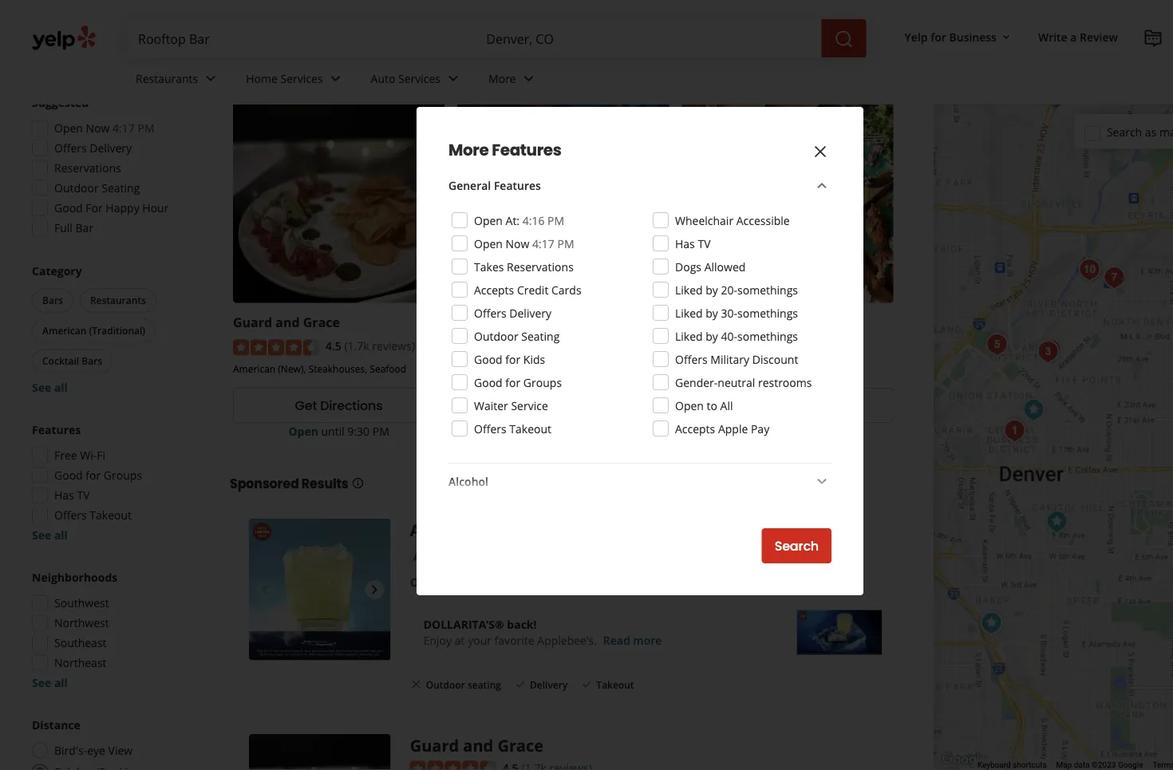 Task type: describe. For each thing, give the bounding box(es) containing it.
search for search
[[775, 537, 819, 555]]

taco
[[743, 313, 773, 330]]

applebee's grill + bar image
[[249, 519, 391, 661]]

pm up cards
[[557, 236, 574, 251]]

liked by 40-somethings
[[675, 328, 798, 344]]

search button
[[762, 528, 832, 563]]

view business link
[[457, 388, 669, 423]]

open until 9:30 pm
[[288, 423, 389, 439]]

10:00 for house
[[569, 423, 597, 439]]

write a review link
[[1032, 22, 1124, 51]]

search for search as ma
[[1107, 124, 1142, 139]]

seating inside more features dialog
[[521, 328, 560, 344]]

yelp for business
[[905, 29, 997, 44]]

mcdevitt taco supply
[[682, 313, 819, 330]]

16 close v2 image
[[410, 678, 423, 691]]

groups inside group
[[104, 468, 142, 483]]

2 vertical spatial delivery
[[530, 678, 568, 691]]

see all for free wi-fi
[[32, 528, 68, 543]]

liked by 20-somethings
[[675, 282, 798, 297]]

takeout inside more features dialog
[[509, 421, 551, 436]]

offers down suggested
[[54, 140, 87, 156]]

delivery inside more features dialog
[[509, 305, 552, 320]]

has inside more features dialog
[[675, 236, 695, 251]]

open at: 4:16 pm
[[474, 213, 564, 228]]

pm right 9:30
[[372, 423, 389, 439]]

1 see from the top
[[32, 380, 51, 395]]

reservations inside group
[[54, 160, 121, 176]]

liked by 30-somethings
[[675, 305, 798, 320]]

1 all from the top
[[54, 380, 68, 395]]

applebee's grill + bar link
[[410, 519, 578, 541]]

sponsored for sponsored results
[[230, 474, 299, 492]]

cocktail for cocktail bars
[[42, 354, 79, 368]]

by for 40-
[[706, 328, 718, 344]]

4.2 star rating image
[[457, 340, 544, 356]]

outdoor seating inside more features dialog
[[474, 328, 560, 344]]

groups inside more features dialog
[[523, 375, 562, 390]]

offers military discount
[[675, 352, 798, 367]]

16 chevron down v2 image
[[1000, 31, 1013, 44]]

0 horizontal spatial 4.5 star rating image
[[233, 340, 319, 356]]

google image
[[938, 749, 990, 770]]

american (traditional) link
[[410, 549, 524, 565]]

until for business
[[542, 423, 566, 439]]

3 until from the left
[[767, 423, 790, 439]]

reviews) for mcdevitt taco supply
[[812, 338, 855, 354]]

reckless noodle house
[[457, 313, 604, 330]]

general features button
[[449, 176, 832, 196]]

steakhouses,
[[309, 362, 367, 375]]

all
[[720, 398, 733, 413]]

supply
[[776, 313, 819, 330]]

reckless noodle house image
[[1041, 506, 1073, 538]]

4.7 (23 reviews)
[[774, 338, 855, 354]]

gender-neutral restrooms
[[675, 375, 812, 390]]

as
[[1145, 124, 1157, 139]]

previous image
[[255, 580, 275, 599]]

grill
[[500, 519, 533, 541]]

southwest
[[54, 595, 109, 611]]

accepts apple pay
[[675, 421, 770, 436]]

fi
[[97, 448, 105, 463]]

has tv inside more features dialog
[[675, 236, 711, 251]]

eye
[[87, 743, 105, 758]]

features for more features
[[492, 139, 561, 161]]

close image
[[811, 142, 830, 161]]

2 horizontal spatial bar
[[551, 519, 578, 541]]

1 vertical spatial 4.5 star rating image
[[410, 761, 496, 770]]

$$$$ button
[[154, 41, 195, 65]]

good for groups inside group
[[54, 468, 142, 483]]

next image
[[365, 580, 384, 599]]

4:17 inside group
[[113, 121, 135, 136]]

takeout inside group
[[90, 508, 132, 523]]

user actions element
[[892, 22, 1173, 54]]

for left kids
[[505, 352, 521, 367]]

shortcuts
[[1013, 760, 1047, 770]]

somethings for 20-
[[737, 282, 798, 297]]

american (traditional) inside american (traditional) link
[[413, 551, 521, 564]]

bar ac image
[[998, 414, 1030, 446]]

mcdevitt
[[682, 313, 740, 330]]

10:00 for supply
[[793, 423, 822, 439]]

accepts for accepts credit cards
[[474, 282, 514, 297]]

offers delivery inside group
[[54, 140, 132, 156]]

offers up "gender-"
[[675, 352, 708, 367]]

bars inside button
[[82, 354, 102, 368]]

good down reckless on the left top of the page
[[474, 352, 503, 367]]

applebee's grill + bar
[[410, 519, 578, 541]]

apple
[[718, 421, 748, 436]]

pm down the view business
[[600, 423, 617, 439]]

auto
[[371, 71, 395, 86]]

somethings for 30-
[[737, 305, 798, 320]]

24 chevron down v2 image for more
[[519, 69, 538, 88]]

terms
[[1153, 760, 1173, 770]]

noodle
[[515, 313, 561, 330]]

see for free wi-fi
[[32, 528, 51, 543]]

1 horizontal spatial guard and grace link
[[410, 734, 544, 756]]

best
[[292, 12, 334, 39]]

$
[[53, 46, 58, 59]]

now inside group
[[86, 121, 110, 136]]

10
[[269, 12, 288, 39]]

services for home services
[[281, 71, 323, 86]]

southeast
[[54, 635, 107, 650]]

hour
[[142, 200, 169, 215]]

home
[[246, 71, 278, 86]]

seafood
[[370, 362, 406, 375]]

outdoor seating
[[426, 678, 501, 691]]

and for the rightmost guard and grace 'link'
[[463, 734, 493, 756]]

neighborhoods
[[32, 570, 118, 585]]

reservations inside more features dialog
[[507, 259, 574, 274]]

24 chevron down v2 image for features
[[812, 176, 832, 195]]

has tv inside group
[[54, 488, 90, 503]]

1 vertical spatial american
[[233, 362, 275, 375]]

16 info v2 image
[[352, 477, 364, 490]]

liked for liked by 20-somethings
[[675, 282, 703, 297]]

+
[[538, 519, 547, 541]]

accepts for accepts apple pay
[[675, 421, 715, 436]]

restaurants for restaurants link
[[136, 71, 198, 86]]

neutral
[[718, 375, 755, 390]]

features inside group
[[32, 422, 81, 437]]

good down free
[[54, 468, 83, 483]]

1 see all from the top
[[32, 380, 68, 395]]

pay
[[751, 421, 770, 436]]

general features
[[449, 178, 541, 193]]

more link
[[476, 57, 551, 104]]

search image
[[834, 30, 854, 49]]

category
[[32, 263, 82, 279]]

open until 10:00 pm for supply
[[734, 423, 841, 439]]

outdoor inside group
[[54, 180, 99, 196]]

yelp for business button
[[898, 22, 1019, 51]]

wheelchair accessible
[[675, 213, 790, 228]]

delivery inside group
[[90, 140, 132, 156]]

noodles
[[520, 362, 557, 375]]

accepts credit cards
[[474, 282, 581, 297]]

sponsored for sponsored
[[441, 53, 499, 69]]

wi-
[[80, 448, 97, 463]]

auto services
[[371, 71, 441, 86]]

at
[[455, 633, 465, 648]]

home services
[[246, 71, 323, 86]]

1 horizontal spatial guard
[[410, 734, 459, 756]]

liked for liked by 40-somethings
[[675, 328, 703, 344]]

(traditional) for rightmost american (traditional) button
[[462, 551, 521, 564]]

map
[[1056, 760, 1072, 770]]

view inside option group
[[108, 743, 133, 758]]

whiskey tango foxtrot image
[[981, 329, 1013, 361]]

dollarita's® back! enjoy at your favorite applebee's. read more
[[424, 617, 662, 648]]

home services link
[[233, 57, 358, 104]]

auto services link
[[358, 57, 476, 104]]

american inside group
[[42, 324, 86, 337]]

24 chevron down v2 image inside alcohol dropdown button
[[812, 472, 832, 491]]

featured takeout options
[[230, 50, 435, 72]]

alcohol button
[[449, 472, 832, 492]]

business categories element
[[123, 57, 1173, 104]]

guard and grace for the rightmost guard and grace 'link'
[[410, 734, 544, 756]]

1 horizontal spatial grace
[[498, 734, 544, 756]]

$$
[[90, 46, 101, 59]]

by for 20-
[[706, 282, 718, 297]]

more for more
[[488, 71, 516, 86]]

allowed
[[704, 259, 746, 274]]

mcdevitt taco supply image
[[1074, 254, 1106, 286]]

projects image
[[1144, 29, 1163, 48]]

bars button
[[32, 289, 73, 312]]

4.5
[[326, 338, 341, 354]]

business inside "link"
[[552, 397, 607, 415]]

for inside group
[[86, 468, 101, 483]]

24 chevron down v2 image for services
[[444, 69, 463, 88]]

option group containing distance
[[27, 717, 198, 770]]

(new),
[[278, 362, 306, 375]]

favorite
[[494, 633, 534, 648]]

write
[[1038, 29, 1068, 44]]

good up full
[[54, 200, 83, 215]]

business inside 'button'
[[949, 29, 997, 44]]

2 horizontal spatial american
[[413, 551, 459, 564]]

applebee's.
[[537, 633, 597, 648]]

for inside 'button'
[[931, 29, 946, 44]]

google
[[1118, 760, 1143, 770]]

offers up 4.2 star rating image
[[474, 305, 506, 320]]

(traditional) for the topmost american (traditional) button
[[89, 324, 145, 337]]

4.7 star rating image
[[682, 340, 768, 356]]



Task type: vqa. For each thing, say whether or not it's contained in the screenshot.
the rightmost Bar
yes



Task type: locate. For each thing, give the bounding box(es) containing it.
option group
[[27, 717, 198, 770]]

16 chevron right v2 image
[[257, 0, 270, 13]]

more up general
[[449, 139, 489, 161]]

features
[[492, 139, 561, 161], [494, 178, 541, 193], [32, 422, 81, 437]]

work & class image
[[1035, 334, 1067, 366]]

1 vertical spatial view
[[108, 743, 133, 758]]

16 checkmark v2 image
[[514, 678, 527, 691], [580, 678, 593, 691]]

has tv down free
[[54, 488, 90, 503]]

dogs allowed
[[675, 259, 746, 274]]

delivery down "applebee's."
[[530, 678, 568, 691]]

1 vertical spatial more
[[449, 139, 489, 161]]

grace
[[303, 313, 340, 330], [498, 734, 544, 756]]

2 until from the left
[[542, 423, 566, 439]]

back!
[[507, 617, 537, 632]]

sponsored down the near
[[441, 53, 499, 69]]

1 horizontal spatial 16 checkmark v2 image
[[580, 678, 593, 691]]

1 vertical spatial see all
[[32, 528, 68, 543]]

$ button
[[35, 41, 75, 65]]

1 horizontal spatial accepts
[[675, 421, 715, 436]]

0 horizontal spatial american (traditional)
[[42, 324, 145, 337]]

restaurants
[[136, 71, 198, 86], [90, 294, 146, 307]]

1 vertical spatial business
[[552, 397, 607, 415]]

2 bars, from the left
[[712, 362, 735, 375]]

restaurants inside business categories element
[[136, 71, 198, 86]]

seating up kids
[[521, 328, 560, 344]]

24 chevron down v2 image up search 'button'
[[812, 472, 832, 491]]

general
[[449, 178, 491, 193]]

4:17 down 4:16
[[532, 236, 555, 251]]

0 vertical spatial business
[[949, 29, 997, 44]]

1 horizontal spatial groups
[[523, 375, 562, 390]]

2 by from the top
[[706, 305, 718, 320]]

american down applebee's
[[413, 551, 459, 564]]

24 chevron down v2 image
[[201, 69, 220, 88], [326, 69, 345, 88], [519, 69, 538, 88]]

0 vertical spatial search
[[1107, 124, 1142, 139]]

by left 20-
[[706, 282, 718, 297]]

1 vertical spatial open now 4:17 pm
[[474, 236, 574, 251]]

full bar
[[54, 220, 93, 235]]

good for groups down fi
[[54, 468, 142, 483]]

grace up 4.5
[[303, 313, 340, 330]]

2 vertical spatial outdoor
[[426, 678, 465, 691]]

1 liked from the top
[[675, 282, 703, 297]]

3 all from the top
[[54, 675, 68, 690]]

0 horizontal spatial seating
[[102, 180, 140, 196]]

tv down free wi-fi
[[77, 488, 90, 503]]

cocktail inside button
[[42, 354, 79, 368]]

review
[[1080, 29, 1118, 44]]

bar right +
[[551, 519, 578, 541]]

restaurants right bars 'button'
[[90, 294, 146, 307]]

groups down fi
[[104, 468, 142, 483]]

1 vertical spatial see
[[32, 528, 51, 543]]

mcdevitt taco supply image
[[1074, 254, 1106, 286]]

4.5 (1.7k reviews)
[[326, 338, 415, 354]]

liked down dogs
[[675, 282, 703, 297]]

and down seating
[[463, 734, 493, 756]]

3 somethings from the top
[[737, 328, 798, 344]]

offers takeout inside group
[[54, 508, 132, 523]]

1 horizontal spatial bars
[[82, 354, 102, 368]]

(traditional) down the "applebee's grill + bar" link
[[462, 551, 521, 564]]

see all up neighborhoods at the bottom of page
[[32, 528, 68, 543]]

for right yelp
[[931, 29, 946, 44]]

sponsored
[[441, 53, 499, 69], [230, 474, 299, 492]]

1 until from the left
[[321, 423, 345, 439]]

distance
[[32, 717, 80, 733]]

1 see all button from the top
[[32, 380, 68, 395]]

view right the eye
[[108, 743, 133, 758]]

0 horizontal spatial outdoor
[[54, 180, 99, 196]]

bar inside group
[[75, 220, 93, 235]]

restaurants inside button
[[90, 294, 146, 307]]

data
[[1074, 760, 1090, 770]]

features up open at: 4:16 pm
[[494, 178, 541, 193]]

denver,
[[502, 12, 576, 39]]

1 bars, from the left
[[495, 362, 517, 375]]

54thirty rooftop image
[[999, 415, 1031, 447]]

0 vertical spatial liked
[[675, 282, 703, 297]]

1 vertical spatial 4:17
[[532, 236, 555, 251]]

offers delivery down suggested
[[54, 140, 132, 156]]

0 horizontal spatial american
[[42, 324, 86, 337]]

seating inside group
[[102, 180, 140, 196]]

bird's-
[[54, 743, 87, 758]]

somethings
[[737, 282, 798, 297], [737, 305, 798, 320], [737, 328, 798, 344]]

get directions link
[[233, 388, 445, 423]]

0 vertical spatial reservations
[[54, 160, 121, 176]]

keyboard shortcuts button
[[978, 759, 1047, 770]]

outdoor inside more features dialog
[[474, 328, 518, 344]]

1 horizontal spatial american
[[233, 362, 275, 375]]

16 info v2 image
[[502, 55, 515, 68]]

open to all
[[675, 398, 733, 413]]

group
[[27, 95, 198, 241], [29, 263, 198, 395], [27, 422, 198, 543], [27, 569, 198, 691]]

takes reservations
[[474, 259, 574, 274]]

offers delivery inside more features dialog
[[474, 305, 552, 320]]

3 24 chevron down v2 image from the left
[[519, 69, 538, 88]]

0 horizontal spatial sponsored
[[230, 474, 299, 492]]

a
[[1070, 29, 1077, 44]]

good for happy hour
[[54, 200, 169, 215]]

features inside dropdown button
[[494, 178, 541, 193]]

offers down the waiter at the bottom of page
[[474, 421, 506, 436]]

1 horizontal spatial outdoor
[[426, 678, 465, 691]]

takeout down read
[[596, 678, 634, 691]]

bars, for mcdevitt
[[712, 362, 735, 375]]

2 vertical spatial by
[[706, 328, 718, 344]]

0 vertical spatial see all
[[32, 380, 68, 395]]

american (new), steakhouses, seafood
[[233, 362, 406, 375]]

more inside business categories element
[[488, 71, 516, 86]]

see all down cocktail bars button
[[32, 380, 68, 395]]

enjoy
[[424, 633, 452, 648]]

1 horizontal spatial bar
[[416, 12, 448, 39]]

delivery up good for happy hour
[[90, 140, 132, 156]]

1 16 checkmark v2 image from the left
[[514, 678, 527, 691]]

waiter
[[474, 398, 508, 413]]

1 services from the left
[[281, 71, 323, 86]]

more inside dialog
[[449, 139, 489, 161]]

for up the waiter service
[[505, 375, 521, 390]]

1 vertical spatial outdoor
[[474, 328, 518, 344]]

see all button down the northeast
[[32, 675, 68, 690]]

read
[[603, 633, 630, 648]]

northwest
[[54, 615, 109, 630]]

$$$
[[127, 46, 143, 59]]

0 vertical spatial guard and grace
[[233, 313, 340, 330]]

1 vertical spatial now
[[506, 236, 529, 251]]

2 vertical spatial american
[[413, 551, 459, 564]]

business left 16 chevron down v2 image
[[949, 29, 997, 44]]

$$ button
[[75, 41, 115, 65]]

offers takeout down the waiter service
[[474, 421, 551, 436]]

24 chevron down v2 image left auto
[[326, 69, 345, 88]]

offers down free
[[54, 508, 87, 523]]

for
[[86, 200, 103, 215]]

2 see all button from the top
[[32, 528, 68, 543]]

24 chevron down v2 image inside auto services link
[[444, 69, 463, 88]]

1 vertical spatial has tv
[[54, 488, 90, 503]]

0 vertical spatial offers delivery
[[54, 140, 132, 156]]

1 horizontal spatial and
[[463, 734, 493, 756]]

reckless
[[457, 313, 512, 330]]

2 horizontal spatial 24 chevron down v2 image
[[519, 69, 538, 88]]

has up dogs
[[675, 236, 695, 251]]

outdoor seating up for
[[54, 180, 140, 196]]

40-
[[721, 328, 737, 344]]

restaurants link
[[123, 57, 233, 104]]

0 horizontal spatial 16 checkmark v2 image
[[514, 678, 527, 691]]

cocktail for cocktail bars, noodles
[[457, 362, 492, 375]]

american (traditional) inside group
[[42, 324, 145, 337]]

write a review
[[1038, 29, 1118, 44]]

1 24 chevron down v2 image from the left
[[201, 69, 220, 88]]

street
[[737, 362, 764, 375]]

1 vertical spatial good for groups
[[54, 468, 142, 483]]

0 vertical spatial sponsored
[[441, 53, 499, 69]]

suggested
[[32, 95, 89, 110]]

group containing category
[[29, 263, 198, 395]]

24 chevron down v2 image inside home services link
[[326, 69, 345, 88]]

open now 4:17 pm inside more features dialog
[[474, 236, 574, 251]]

slideshow element
[[249, 519, 391, 661]]

liked for liked by 30-somethings
[[675, 305, 703, 320]]

reviews)
[[372, 338, 415, 354], [812, 338, 855, 354]]

by left "30-"
[[706, 305, 718, 320]]

0 vertical spatial 24 chevron down v2 image
[[444, 69, 463, 88]]

rare bird image
[[1169, 559, 1173, 591]]

1 horizontal spatial 24 chevron down v2 image
[[326, 69, 345, 88]]

reviews) right (23
[[812, 338, 855, 354]]

0 vertical spatial open now 4:17 pm
[[54, 121, 154, 136]]

see all button for southwest
[[32, 675, 68, 690]]

0 vertical spatial outdoor
[[54, 180, 99, 196]]

24 chevron down v2 image inside more link
[[519, 69, 538, 88]]

good up the waiter at the bottom of page
[[474, 375, 503, 390]]

bar right full
[[75, 220, 93, 235]]

4:16
[[523, 213, 545, 228]]

dollarita's®
[[424, 617, 504, 632]]

4:17 inside more features dialog
[[532, 236, 555, 251]]

2 reviews) from the left
[[812, 338, 855, 354]]

cocktail down bars 'button'
[[42, 354, 79, 368]]

military
[[711, 352, 749, 367]]

tacos, bars, street vendors
[[682, 362, 803, 375]]

1 horizontal spatial reservations
[[507, 259, 574, 274]]

0 vertical spatial groups
[[523, 375, 562, 390]]

open until 10:00 pm for house
[[510, 423, 617, 439]]

alcohol
[[449, 474, 488, 489]]

outdoor seating inside group
[[54, 180, 140, 196]]

3 see all from the top
[[32, 675, 68, 690]]

1 horizontal spatial now
[[506, 236, 529, 251]]

more features dialog
[[0, 0, 1173, 770]]

see for southwest
[[32, 675, 51, 690]]

0 horizontal spatial guard and grace link
[[233, 313, 340, 330]]

guard and grace image
[[1018, 394, 1050, 426]]

american (traditional) down applebee's
[[413, 551, 521, 564]]

see all button for free wi-fi
[[32, 528, 68, 543]]

0 horizontal spatial 4:17
[[113, 121, 135, 136]]

tv inside more features dialog
[[698, 236, 711, 251]]

0 vertical spatial see all button
[[32, 380, 68, 395]]

see all button down cocktail bars button
[[32, 380, 68, 395]]

2 horizontal spatial outdoor
[[474, 328, 518, 344]]

services for auto services
[[398, 71, 441, 86]]

©2023
[[1092, 760, 1116, 770]]

24 chevron down v2 image for restaurants
[[201, 69, 220, 88]]

1 vertical spatial search
[[775, 537, 819, 555]]

outdoor seating up good for kids
[[474, 328, 560, 344]]

all down the northeast
[[54, 675, 68, 690]]

reviews) for guard and grace
[[372, 338, 415, 354]]

seating up "happy"
[[102, 180, 140, 196]]

0 horizontal spatial open until 10:00 pm
[[510, 423, 617, 439]]

seating
[[468, 678, 501, 691]]

group containing neighborhoods
[[27, 569, 198, 691]]

american up cocktail bars
[[42, 324, 86, 337]]

1 horizontal spatial services
[[398, 71, 441, 86]]

top 10 best rooftop bar near denver, colorado
[[230, 12, 668, 39]]

all for free wi-fi
[[54, 528, 68, 543]]

1 vertical spatial somethings
[[737, 305, 798, 320]]

offers takeout down wi-
[[54, 508, 132, 523]]

takes
[[474, 259, 504, 274]]

0 horizontal spatial now
[[86, 121, 110, 136]]

0 horizontal spatial has
[[54, 488, 74, 503]]

1 vertical spatial reservations
[[507, 259, 574, 274]]

vendors
[[766, 362, 803, 375]]

16 checkmark v2 image for takeout
[[580, 678, 593, 691]]

more for more features
[[449, 139, 489, 161]]

(1.7k
[[344, 338, 369, 354]]

open until 10:00 pm down restrooms
[[734, 423, 841, 439]]

1 horizontal spatial good for groups
[[474, 375, 562, 390]]

2 10:00 from the left
[[793, 423, 822, 439]]

outdoor up for
[[54, 180, 99, 196]]

16 checkmark v2 image down "applebee's."
[[580, 678, 593, 691]]

until for directions
[[321, 423, 345, 439]]

accepts down takes
[[474, 282, 514, 297]]

liked up tacos,
[[675, 328, 703, 344]]

american (traditional) up cocktail bars
[[42, 324, 145, 337]]

1 somethings from the top
[[737, 282, 798, 297]]

24 chevron down v2 image down denver,
[[519, 69, 538, 88]]

pm inside group
[[138, 121, 154, 136]]

2 vertical spatial all
[[54, 675, 68, 690]]

16 chevron right v2 image
[[324, 0, 337, 13]]

grace down seating
[[498, 734, 544, 756]]

0 horizontal spatial services
[[281, 71, 323, 86]]

2 all from the top
[[54, 528, 68, 543]]

good for groups inside more features dialog
[[474, 375, 562, 390]]

16 checkmark v2 image right seating
[[514, 678, 527, 691]]

features up general features
[[492, 139, 561, 161]]

1 horizontal spatial until
[[542, 423, 566, 439]]

outdoor up good for kids
[[474, 328, 518, 344]]

american left (new),
[[233, 362, 275, 375]]

24 chevron down v2 image
[[444, 69, 463, 88], [812, 176, 832, 195], [812, 472, 832, 491]]

now down suggested
[[86, 121, 110, 136]]

see all for southwest
[[32, 675, 68, 690]]

cocktail bars, noodles
[[457, 362, 557, 375]]

outdoor seating
[[54, 180, 140, 196], [474, 328, 560, 344]]

at:
[[506, 213, 520, 228]]

cocktail
[[42, 354, 79, 368], [457, 362, 492, 375]]

1 horizontal spatial american (traditional) button
[[410, 549, 524, 565]]

business
[[949, 29, 997, 44], [552, 397, 607, 415]]

pm right 4:16
[[548, 213, 564, 228]]

(traditional) down the restaurants button
[[89, 324, 145, 337]]

guard and grace
[[233, 313, 340, 330], [410, 734, 544, 756]]

2 see all from the top
[[32, 528, 68, 543]]

all down cocktail bars button
[[54, 380, 68, 395]]

1 horizontal spatial offers takeout
[[474, 421, 551, 436]]

3 liked from the top
[[675, 328, 703, 344]]

0 vertical spatial features
[[492, 139, 561, 161]]

until down the view business
[[542, 423, 566, 439]]

0 vertical spatial see
[[32, 380, 51, 395]]

2 open until 10:00 pm from the left
[[734, 423, 841, 439]]

more
[[633, 633, 662, 648]]

(traditional) inside group
[[89, 324, 145, 337]]

0 horizontal spatial guard and grace
[[233, 313, 340, 330]]

keyboard
[[978, 760, 1011, 770]]

0 vertical spatial guard and grace link
[[233, 313, 340, 330]]

restaurants for the restaurants button
[[90, 294, 146, 307]]

1 vertical spatial offers takeout
[[54, 508, 132, 523]]

view down noodles
[[519, 397, 549, 415]]

for down wi-
[[86, 468, 101, 483]]

view inside "link"
[[519, 397, 549, 415]]

9:30
[[347, 423, 370, 439]]

tv inside group
[[77, 488, 90, 503]]

see up distance at bottom left
[[32, 675, 51, 690]]

0 vertical spatial bar
[[416, 12, 448, 39]]

3 see from the top
[[32, 675, 51, 690]]

features up free
[[32, 422, 81, 437]]

takeout down best
[[304, 50, 370, 72]]

good for groups
[[474, 375, 562, 390], [54, 468, 142, 483]]

pm right the pay
[[825, 423, 841, 439]]

keyboard shortcuts
[[978, 760, 1047, 770]]

2 services from the left
[[398, 71, 441, 86]]

0 horizontal spatial reservations
[[54, 160, 121, 176]]

applebee's
[[410, 519, 496, 541]]

see down cocktail bars button
[[32, 380, 51, 395]]

24 chevron down v2 image for home services
[[326, 69, 345, 88]]

3 by from the top
[[706, 328, 718, 344]]

0 vertical spatial by
[[706, 282, 718, 297]]

now inside more features dialog
[[506, 236, 529, 251]]

search as ma
[[1107, 124, 1173, 139]]

0 horizontal spatial 24 chevron down v2 image
[[201, 69, 220, 88]]

guard and grace link
[[233, 313, 340, 330], [410, 734, 544, 756]]

reviews) up seafood
[[372, 338, 415, 354]]

1 vertical spatial offers delivery
[[474, 305, 552, 320]]

1 vertical spatial all
[[54, 528, 68, 543]]

has inside group
[[54, 488, 74, 503]]

group containing features
[[27, 422, 198, 543]]

16 checkmark v2 image for delivery
[[514, 678, 527, 691]]

1 vertical spatial american (traditional) button
[[410, 549, 524, 565]]

features for general features
[[494, 178, 541, 193]]

offers takeout inside more features dialog
[[474, 421, 551, 436]]

view
[[519, 397, 549, 415], [108, 743, 133, 758]]

gender-
[[675, 375, 718, 390]]

reservations up for
[[54, 160, 121, 176]]

near
[[452, 12, 498, 39]]

24 chevron down v2 image inside restaurants link
[[201, 69, 220, 88]]

outdoor
[[54, 180, 99, 196], [474, 328, 518, 344], [426, 678, 465, 691]]

bars, for reckless
[[495, 362, 517, 375]]

0 horizontal spatial outdoor seating
[[54, 180, 140, 196]]

2 16 checkmark v2 image from the left
[[580, 678, 593, 691]]

more down 16 info v2 image at the top left of page
[[488, 71, 516, 86]]

1 by from the top
[[706, 282, 718, 297]]

by for 30-
[[706, 305, 718, 320]]

0 horizontal spatial grace
[[303, 313, 340, 330]]

map region
[[850, 55, 1173, 770]]

24 chevron down v2 image inside general features dropdown button
[[812, 176, 832, 195]]

options
[[373, 50, 435, 72]]

takeout
[[304, 50, 370, 72], [509, 421, 551, 436], [90, 508, 132, 523], [596, 678, 634, 691]]

2 somethings from the top
[[737, 305, 798, 320]]

search inside 'button'
[[775, 537, 819, 555]]

pm down restaurants link
[[138, 121, 154, 136]]

24 chevron down v2 image right auto services
[[444, 69, 463, 88]]

sponsored results
[[230, 474, 348, 492]]

somethings for 40-
[[737, 328, 798, 344]]

death & co image
[[1032, 336, 1064, 368]]

until right apple
[[767, 423, 790, 439]]

open now 4:17 pm inside group
[[54, 121, 154, 136]]

guard and grace link down seating
[[410, 734, 544, 756]]

0 vertical spatial view
[[519, 397, 549, 415]]

mcdevitt taco supply link
[[682, 313, 819, 330]]

delivery down the credit
[[509, 305, 552, 320]]

services
[[281, 71, 323, 86], [398, 71, 441, 86]]

open inside group
[[54, 121, 83, 136]]

0 horizontal spatial (traditional)
[[89, 324, 145, 337]]

1 10:00 from the left
[[569, 423, 597, 439]]

guard and grace up (new),
[[233, 313, 340, 330]]

0 horizontal spatial 10:00
[[569, 423, 597, 439]]

the red barber image
[[1099, 262, 1130, 294]]

1 horizontal spatial outdoor seating
[[474, 328, 560, 344]]

see all down the northeast
[[32, 675, 68, 690]]

group containing suggested
[[27, 95, 198, 241]]

3 see all button from the top
[[32, 675, 68, 690]]

guard and grace for the leftmost guard and grace 'link'
[[233, 313, 340, 330]]

0 horizontal spatial bars
[[42, 294, 63, 307]]

cocktail down 4.2 star rating image
[[457, 362, 492, 375]]

2 horizontal spatial until
[[767, 423, 790, 439]]

see
[[32, 380, 51, 395], [32, 528, 51, 543], [32, 675, 51, 690]]

results
[[301, 474, 348, 492]]

groups down kids
[[523, 375, 562, 390]]

open now 4:17 pm up takes reservations
[[474, 236, 574, 251]]

tv down the wheelchair
[[698, 236, 711, 251]]

reservations up the credit
[[507, 259, 574, 274]]

directions
[[320, 397, 383, 415]]

0 horizontal spatial guard
[[233, 313, 272, 330]]

0 horizontal spatial tv
[[77, 488, 90, 503]]

has tv up dogs
[[675, 236, 711, 251]]

business right "service"
[[552, 397, 607, 415]]

2 24 chevron down v2 image from the left
[[326, 69, 345, 88]]

1 reviews) from the left
[[372, 338, 415, 354]]

4:17 down restaurants link
[[113, 121, 135, 136]]

0 horizontal spatial view
[[108, 743, 133, 758]]

0 vertical spatial more
[[488, 71, 516, 86]]

see all button up neighborhoods at the bottom of page
[[32, 528, 68, 543]]

1 vertical spatial bars
[[82, 354, 102, 368]]

0 vertical spatial accepts
[[474, 282, 514, 297]]

0 vertical spatial has tv
[[675, 236, 711, 251]]

by left the '40-'
[[706, 328, 718, 344]]

None search field
[[125, 19, 870, 57]]

0 horizontal spatial groups
[[104, 468, 142, 483]]

1 vertical spatial accepts
[[675, 421, 715, 436]]

bars inside 'button'
[[42, 294, 63, 307]]

good for kids
[[474, 352, 545, 367]]

terms link
[[1153, 760, 1173, 770]]

0 vertical spatial has
[[675, 236, 695, 251]]

and for the leftmost guard and grace 'link'
[[276, 313, 300, 330]]

featured
[[230, 50, 301, 72]]

1 vertical spatial outdoor seating
[[474, 328, 560, 344]]

2 see from the top
[[32, 528, 51, 543]]

0 vertical spatial american (traditional) button
[[32, 319, 156, 343]]

outdoor right 16 close v2 image
[[426, 678, 465, 691]]

1 horizontal spatial has tv
[[675, 236, 711, 251]]

10:00 down the view business
[[569, 423, 597, 439]]

0 horizontal spatial offers takeout
[[54, 508, 132, 523]]

all for southwest
[[54, 675, 68, 690]]

2 liked from the top
[[675, 305, 703, 320]]

ma
[[1160, 124, 1173, 139]]

0 horizontal spatial bar
[[75, 220, 93, 235]]

4.5 star rating image
[[233, 340, 319, 356], [410, 761, 496, 770]]

0 vertical spatial good for groups
[[474, 375, 562, 390]]

0 vertical spatial all
[[54, 380, 68, 395]]

stranahan's colorado whiskey image
[[976, 607, 1008, 639]]

1 open until 10:00 pm from the left
[[510, 423, 617, 439]]

bars
[[42, 294, 63, 307], [82, 354, 102, 368]]

1 vertical spatial 24 chevron down v2 image
[[812, 176, 832, 195]]

guard and grace link up (new),
[[233, 313, 340, 330]]



